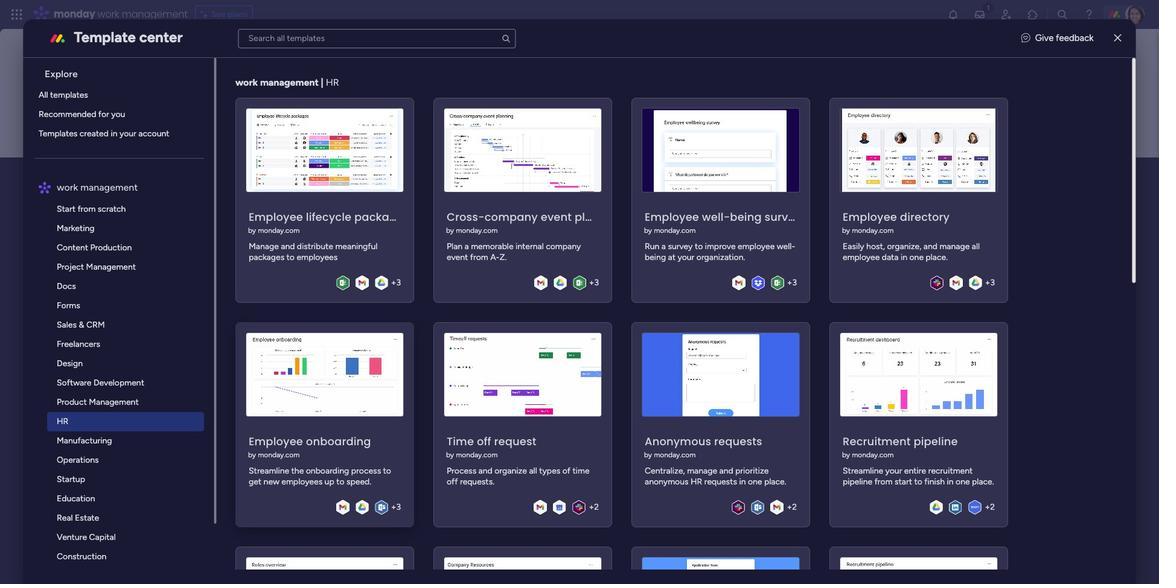 Task type: locate. For each thing, give the bounding box(es) containing it.
cross-company event planning by monday.com
[[447, 209, 625, 235]]

0 vertical spatial boards
[[101, 234, 131, 246]]

management down development
[[89, 398, 139, 408]]

requests inside centralize, manage and prioritize anonymous hr requests in one place.
[[705, 477, 738, 487]]

0 vertical spatial templates
[[50, 90, 88, 100]]

templates
[[39, 129, 78, 139]]

recent boards
[[68, 234, 131, 246]]

by up get
[[249, 451, 257, 459]]

from up "crm"
[[97, 299, 118, 310]]

company up internal
[[485, 209, 538, 224]]

streamline the onboarding process to get new employees up to speed.
[[249, 466, 392, 487]]

by inside employee lifecycle packages by monday.com
[[249, 226, 257, 235]]

a inside 'plan a memorable internal company event from a-z.'
[[465, 241, 469, 252]]

employee inside employee onboarding by monday.com
[[249, 434, 304, 449]]

pipeline inside the streamline your entire recruitment pipeline from start to finish in one place.
[[844, 477, 873, 487]]

place. down recruitment
[[973, 477, 995, 487]]

manage
[[249, 241, 279, 252]]

2 a from the left
[[662, 241, 667, 252]]

types
[[540, 466, 561, 476]]

employees inside streamline the onboarding process to get new employees up to speed.
[[282, 477, 323, 487]]

being inside employee well-being survey by monday.com
[[731, 209, 763, 224]]

your right at
[[678, 252, 695, 263]]

employee inside employee well-being survey by monday.com
[[645, 209, 700, 224]]

pipeline down "recruitment"
[[844, 477, 873, 487]]

by
[[249, 226, 257, 235], [447, 226, 455, 235], [645, 226, 653, 235], [843, 226, 851, 235], [249, 451, 257, 459], [447, 451, 455, 459], [645, 451, 653, 459], [843, 451, 851, 459]]

product management
[[57, 398, 139, 408]]

2 for recruitment pipeline
[[991, 503, 996, 513]]

manage and distribute meaningful packages to employees
[[249, 241, 378, 263]]

requests inside anonymous requests by monday.com
[[715, 434, 763, 449]]

one down prioritize
[[749, 477, 763, 487]]

monday.com down "recruitment"
[[853, 451, 895, 459]]

employee right improve
[[738, 241, 776, 252]]

start
[[57, 204, 76, 214]]

1 horizontal spatial a
[[662, 241, 667, 252]]

plans
[[228, 9, 248, 19]]

3 for cross-company event planning
[[595, 278, 600, 288]]

monday.com inside employee lifecycle packages by monday.com
[[258, 226, 300, 235]]

1 horizontal spatial employee
[[844, 252, 881, 263]]

1 horizontal spatial pipeline
[[915, 434, 959, 449]]

templates up recommended
[[50, 90, 88, 100]]

education
[[57, 494, 95, 504]]

survey
[[765, 209, 802, 224], [669, 241, 693, 252]]

1 a from the left
[[465, 241, 469, 252]]

and
[[281, 241, 295, 252], [924, 241, 938, 252], [479, 466, 493, 476], [720, 466, 734, 476]]

1 horizontal spatial well-
[[778, 241, 796, 252]]

in down recruitment
[[948, 477, 954, 487]]

add for add
[[140, 191, 158, 202]]

place. down directory
[[927, 252, 949, 263]]

+ for cross-company event planning
[[590, 278, 595, 288]]

created
[[80, 129, 109, 139]]

manage inside easily host, organize, and manage all employee data in one place.
[[941, 241, 971, 252]]

by down "recruitment"
[[843, 451, 851, 459]]

1 vertical spatial pipeline
[[844, 477, 873, 487]]

1 horizontal spatial off
[[477, 434, 492, 449]]

management left |
[[261, 77, 319, 88]]

1 vertical spatial hr
[[57, 417, 69, 427]]

being
[[731, 209, 763, 224], [645, 252, 667, 263]]

and right 'manage'
[[281, 241, 295, 252]]

in down you
[[111, 129, 118, 139]]

0 horizontal spatial employee
[[738, 241, 776, 252]]

to inside manage and distribute meaningful packages to employees
[[287, 252, 295, 263]]

+ 3 for employee onboarding
[[391, 503, 401, 513]]

streamline inside streamline the onboarding process to get new employees up to speed.
[[249, 466, 290, 476]]

streamline up new
[[249, 466, 290, 476]]

2 vertical spatial your
[[886, 466, 903, 476]]

1 vertical spatial your
[[678, 252, 695, 263]]

+ 2 for recruitment pipeline
[[986, 503, 996, 513]]

survey inside run a survey to improve employee well- being at your organization.
[[669, 241, 693, 252]]

0 horizontal spatial event
[[447, 252, 469, 263]]

3 for employee onboarding
[[397, 503, 401, 513]]

explore element
[[35, 86, 214, 144]]

0 vertical spatial work
[[98, 7, 119, 21]]

from left start
[[875, 477, 893, 487]]

0 vertical spatial manage
[[941, 241, 971, 252]]

work for work management
[[57, 182, 78, 193]]

center
[[139, 28, 183, 46]]

0 vertical spatial event
[[541, 209, 572, 224]]

one inside easily host, organize, and manage all employee data in one place.
[[910, 252, 925, 263]]

2 horizontal spatial hr
[[691, 477, 703, 487]]

0 horizontal spatial streamline
[[249, 466, 290, 476]]

1 vertical spatial requests
[[705, 477, 738, 487]]

management up center
[[122, 7, 188, 21]]

monday.com down anonymous
[[655, 451, 697, 459]]

2 horizontal spatial one
[[957, 477, 971, 487]]

by up plan
[[447, 226, 455, 235]]

manage inside centralize, manage and prioritize anonymous hr requests in one place.
[[688, 466, 718, 476]]

see plans button
[[195, 5, 253, 24]]

1 vertical spatial manage
[[688, 466, 718, 476]]

place.
[[927, 252, 949, 263], [765, 477, 787, 487], [973, 477, 995, 487]]

have
[[88, 268, 111, 281]]

1 vertical spatial add
[[77, 299, 95, 310]]

templates inside explore element
[[50, 90, 88, 100]]

time
[[447, 434, 475, 449]]

to
[[696, 241, 704, 252], [287, 252, 295, 263], [384, 466, 392, 476], [337, 477, 345, 487], [915, 477, 923, 487]]

1 horizontal spatial one
[[910, 252, 925, 263]]

0 vertical spatial onboarding
[[306, 434, 372, 449]]

work
[[98, 7, 119, 21], [236, 77, 258, 88], [57, 182, 78, 193]]

place. down prioritize
[[765, 477, 787, 487]]

search image
[[502, 34, 511, 43]]

2 vertical spatial hr
[[691, 477, 703, 487]]

1 vertical spatial onboarding
[[306, 466, 350, 476]]

1 vertical spatial survey
[[669, 241, 693, 252]]

1 vertical spatial packages
[[249, 252, 285, 263]]

employee down easily
[[844, 252, 881, 263]]

1 horizontal spatial add
[[140, 191, 158, 202]]

1 2 from the left
[[595, 503, 600, 513]]

by inside "recruitment pipeline by monday.com"
[[843, 451, 851, 459]]

2 horizontal spatial + 2
[[986, 503, 996, 513]]

well-
[[703, 209, 731, 224], [778, 241, 796, 252]]

0 vertical spatial all
[[973, 241, 981, 252]]

1 horizontal spatial + 2
[[788, 503, 798, 513]]

templates down you have 0 boards in this workspace
[[120, 299, 163, 310]]

1 horizontal spatial your
[[678, 252, 695, 263]]

1 horizontal spatial survey
[[765, 209, 802, 224]]

and inside manage and distribute meaningful packages to employees
[[281, 241, 295, 252]]

employee inside employee lifecycle packages by monday.com
[[249, 209, 304, 224]]

monday.com down time
[[456, 451, 498, 459]]

company
[[485, 209, 538, 224], [546, 241, 582, 252]]

off inside time off request by monday.com
[[477, 434, 492, 449]]

recruitment pipeline by monday.com
[[843, 434, 959, 459]]

off down process
[[447, 477, 458, 487]]

monday.com inside employee directory by monday.com
[[853, 226, 895, 235]]

the
[[292, 466, 304, 476]]

off right time
[[477, 434, 492, 449]]

run
[[645, 241, 660, 252]]

from right start on the top of the page
[[78, 204, 96, 214]]

2 + 2 from the left
[[788, 503, 798, 513]]

survey inside employee well-being survey by monday.com
[[765, 209, 802, 224]]

1 horizontal spatial manage
[[941, 241, 971, 252]]

boards
[[101, 234, 131, 246], [123, 268, 157, 281]]

0 horizontal spatial survey
[[669, 241, 693, 252]]

recommended for you
[[39, 109, 126, 120]]

from inside work management templates element
[[78, 204, 96, 214]]

0 horizontal spatial add
[[77, 299, 95, 310]]

0 vertical spatial your
[[120, 129, 137, 139]]

1 horizontal spatial all
[[973, 241, 981, 252]]

employee for employee lifecycle packages
[[249, 209, 304, 224]]

boards right 0
[[123, 268, 157, 281]]

by inside cross-company event planning by monday.com
[[447, 226, 455, 235]]

one
[[910, 252, 925, 263], [749, 477, 763, 487], [957, 477, 971, 487]]

add
[[140, 191, 158, 202], [77, 299, 95, 310]]

employee
[[738, 241, 776, 252], [844, 252, 881, 263]]

0 vertical spatial add
[[140, 191, 158, 202]]

event
[[541, 209, 572, 224], [447, 252, 469, 263]]

in down organize,
[[902, 252, 908, 263]]

request
[[495, 434, 537, 449]]

1 image
[[984, 1, 994, 14]]

manage down anonymous requests by monday.com in the bottom right of the page
[[688, 466, 718, 476]]

marketing
[[57, 224, 95, 234]]

2
[[595, 503, 600, 513], [793, 503, 798, 513], [991, 503, 996, 513]]

2 vertical spatial management
[[81, 182, 138, 193]]

by inside employee directory by monday.com
[[843, 226, 851, 235]]

2 onboarding from the top
[[306, 466, 350, 476]]

3 + 2 from the left
[[986, 503, 996, 513]]

your up start
[[886, 466, 903, 476]]

0 horizontal spatial manage
[[688, 466, 718, 476]]

capital
[[89, 533, 116, 543]]

1 vertical spatial employees
[[282, 477, 323, 487]]

+ 2
[[590, 503, 600, 513], [788, 503, 798, 513], [986, 503, 996, 513]]

event down plan
[[447, 252, 469, 263]]

and up requests.
[[479, 466, 493, 476]]

onboarding inside employee onboarding by monday.com
[[306, 434, 372, 449]]

1 horizontal spatial being
[[731, 209, 763, 224]]

1 vertical spatial company
[[546, 241, 582, 252]]

recruitment
[[844, 434, 912, 449]]

0 vertical spatial employees
[[297, 252, 338, 263]]

add up &
[[77, 299, 95, 310]]

by up easily
[[843, 226, 851, 235]]

one down organize,
[[910, 252, 925, 263]]

management down production
[[86, 262, 136, 272]]

0 horizontal spatial all
[[530, 466, 538, 476]]

0 horizontal spatial well-
[[703, 209, 731, 224]]

in down prioritize
[[740, 477, 747, 487]]

0 horizontal spatial hr
[[57, 417, 69, 427]]

0 horizontal spatial company
[[485, 209, 538, 224]]

one inside centralize, manage and prioritize anonymous hr requests in one place.
[[749, 477, 763, 487]]

1 vertical spatial being
[[645, 252, 667, 263]]

hr right anonymous
[[691, 477, 703, 487]]

your
[[120, 129, 137, 139], [678, 252, 695, 263], [886, 466, 903, 476]]

a
[[465, 241, 469, 252], [662, 241, 667, 252]]

easily host, organize, and manage all employee data in one place.
[[844, 241, 981, 263]]

0 vertical spatial management
[[86, 262, 136, 272]]

by up run
[[645, 226, 653, 235]]

0 vertical spatial requests
[[715, 434, 763, 449]]

packages up meaningful
[[355, 209, 410, 224]]

monday.com up host,
[[853, 226, 895, 235]]

being down run
[[645, 252, 667, 263]]

employee for employee onboarding
[[249, 434, 304, 449]]

0 vertical spatial well-
[[703, 209, 731, 224]]

from left a-
[[471, 252, 489, 263]]

2 streamline from the left
[[844, 466, 884, 476]]

0 vertical spatial hr
[[326, 77, 340, 88]]

place. inside the streamline your entire recruitment pipeline from start to finish in one place.
[[973, 477, 995, 487]]

employee inside employee directory by monday.com
[[844, 209, 898, 224]]

0 horizontal spatial pipeline
[[844, 477, 873, 487]]

to down employee lifecycle packages by monday.com
[[287, 252, 295, 263]]

streamline inside the streamline your entire recruitment pipeline from start to finish in one place.
[[844, 466, 884, 476]]

1 vertical spatial off
[[447, 477, 458, 487]]

hr right |
[[326, 77, 340, 88]]

pipeline
[[915, 434, 959, 449], [844, 477, 873, 487]]

management for work management | hr
[[261, 77, 319, 88]]

1 horizontal spatial hr
[[326, 77, 340, 88]]

company right internal
[[546, 241, 582, 252]]

management for product management
[[89, 398, 139, 408]]

explore
[[45, 68, 78, 80]]

onboarding up up
[[306, 466, 350, 476]]

v2 user feedback image
[[1022, 32, 1031, 45]]

2 2 from the left
[[793, 503, 798, 513]]

a right plan
[[465, 241, 469, 252]]

+ for employee well-being survey
[[788, 278, 793, 288]]

packages
[[355, 209, 410, 224], [249, 252, 285, 263]]

by up 'manage'
[[249, 226, 257, 235]]

+ 3 for employee well-being survey
[[788, 278, 798, 288]]

manage
[[941, 241, 971, 252], [688, 466, 718, 476]]

0 horizontal spatial one
[[749, 477, 763, 487]]

2 horizontal spatial your
[[886, 466, 903, 476]]

get
[[249, 477, 262, 487]]

memorable
[[472, 241, 514, 252]]

1 vertical spatial management
[[89, 398, 139, 408]]

0 horizontal spatial a
[[465, 241, 469, 252]]

all inside process and organize all types of time off requests.
[[530, 466, 538, 476]]

well- inside run a survey to improve employee well- being at your organization.
[[778, 241, 796, 252]]

0 horizontal spatial packages
[[249, 252, 285, 263]]

work management templates element
[[35, 200, 214, 585]]

place. inside centralize, manage and prioritize anonymous hr requests in one place.
[[765, 477, 787, 487]]

hr
[[326, 77, 340, 88], [57, 417, 69, 427], [691, 477, 703, 487]]

by down time
[[447, 451, 455, 459]]

3 2 from the left
[[991, 503, 996, 513]]

employee up the
[[249, 434, 304, 449]]

2 horizontal spatial work
[[236, 77, 258, 88]]

by inside time off request by monday.com
[[447, 451, 455, 459]]

and left prioritize
[[720, 466, 734, 476]]

by inside employee well-being survey by monday.com
[[645, 226, 653, 235]]

+ for employee onboarding
[[391, 503, 397, 513]]

being up improve
[[731, 209, 763, 224]]

None search field
[[238, 29, 516, 48]]

2 vertical spatial work
[[57, 182, 78, 193]]

help image
[[1084, 8, 1096, 21]]

and right organize,
[[924, 241, 938, 252]]

in inside easily host, organize, and manage all employee data in one place.
[[902, 252, 908, 263]]

1 + 2 from the left
[[590, 503, 600, 513]]

work management
[[57, 182, 138, 193]]

recent
[[68, 234, 99, 246]]

1 streamline from the left
[[249, 466, 290, 476]]

one down recruitment
[[957, 477, 971, 487]]

recruitment
[[929, 466, 974, 476]]

0 vertical spatial packages
[[355, 209, 410, 224]]

0 horizontal spatial place.
[[765, 477, 787, 487]]

permissions
[[200, 234, 251, 246]]

event up internal
[[541, 209, 572, 224]]

0 horizontal spatial templates
[[50, 90, 88, 100]]

streamline
[[249, 466, 290, 476], [844, 466, 884, 476]]

employees down the
[[282, 477, 323, 487]]

employee up 'manage'
[[249, 209, 304, 224]]

place. inside easily host, organize, and manage all employee data in one place.
[[927, 252, 949, 263]]

streamline down "recruitment"
[[844, 466, 884, 476]]

a inside run a survey to improve employee well- being at your organization.
[[662, 241, 667, 252]]

1 horizontal spatial place.
[[927, 252, 949, 263]]

add inside button
[[77, 299, 95, 310]]

0 vertical spatial employee
[[738, 241, 776, 252]]

hr down product
[[57, 417, 69, 427]]

run a survey to improve employee well- being at your organization.
[[645, 241, 796, 263]]

monday.com up at
[[655, 226, 697, 235]]

packages down 'manage'
[[249, 252, 285, 263]]

1 horizontal spatial streamline
[[844, 466, 884, 476]]

0 vertical spatial off
[[477, 434, 492, 449]]

1 vertical spatial well-
[[778, 241, 796, 252]]

manage down directory
[[941, 241, 971, 252]]

company inside cross-company event planning by monday.com
[[485, 209, 538, 224]]

0 horizontal spatial being
[[645, 252, 667, 263]]

1 vertical spatial work
[[236, 77, 258, 88]]

0 horizontal spatial off
[[447, 477, 458, 487]]

and inside easily host, organize, and manage all employee data in one place.
[[924, 241, 938, 252]]

0 horizontal spatial work
[[57, 182, 78, 193]]

1 vertical spatial templates
[[120, 299, 163, 310]]

all
[[973, 241, 981, 252], [530, 466, 538, 476]]

+ 3 for employee directory
[[986, 278, 996, 288]]

meaningful
[[336, 241, 378, 252]]

employees down distribute
[[297, 252, 338, 263]]

requests down prioritize
[[705, 477, 738, 487]]

a right run
[[662, 241, 667, 252]]

employee
[[249, 209, 304, 224], [645, 209, 700, 224], [844, 209, 898, 224], [249, 434, 304, 449]]

monday.com up 'manage'
[[258, 226, 300, 235]]

give feedback link
[[1022, 32, 1094, 45]]

0 horizontal spatial 2
[[595, 503, 600, 513]]

real estate
[[57, 514, 99, 524]]

monday.com inside time off request by monday.com
[[456, 451, 498, 459]]

1 onboarding from the top
[[306, 434, 372, 449]]

1 vertical spatial event
[[447, 252, 469, 263]]

0 horizontal spatial + 2
[[590, 503, 600, 513]]

0 vertical spatial survey
[[765, 209, 802, 224]]

to down entire
[[915, 477, 923, 487]]

employee up host,
[[844, 209, 898, 224]]

1 horizontal spatial company
[[546, 241, 582, 252]]

3 for employee well-being survey
[[793, 278, 798, 288]]

1 vertical spatial all
[[530, 466, 538, 476]]

close image
[[1115, 34, 1122, 43]]

1 vertical spatial employee
[[844, 252, 881, 263]]

1 horizontal spatial work
[[98, 7, 119, 21]]

1 horizontal spatial packages
[[355, 209, 410, 224]]

add down new
[[140, 191, 158, 202]]

by up centralize,
[[645, 451, 653, 459]]

new
[[141, 162, 182, 189]]

onboarding up streamline the onboarding process to get new employees up to speed.
[[306, 434, 372, 449]]

explore heading
[[35, 58, 214, 86]]

employee up run
[[645, 209, 700, 224]]

planning
[[575, 209, 625, 224]]

event inside cross-company event planning by monday.com
[[541, 209, 572, 224]]

New Workspace field
[[138, 162, 992, 189]]

and inside process and organize all types of time off requests.
[[479, 466, 493, 476]]

new workspace
[[141, 162, 294, 189]]

1 horizontal spatial event
[[541, 209, 572, 224]]

of
[[563, 466, 571, 476]]

0 vertical spatial being
[[731, 209, 763, 224]]

anonymous
[[645, 434, 712, 449]]

requests up prioritize
[[715, 434, 763, 449]]

0 horizontal spatial your
[[120, 129, 137, 139]]

0 vertical spatial company
[[485, 209, 538, 224]]

company inside 'plan a memorable internal company event from a-z.'
[[546, 241, 582, 252]]

pipeline up recruitment
[[915, 434, 959, 449]]

a-
[[491, 252, 500, 263]]

internal
[[516, 241, 544, 252]]

see
[[211, 9, 226, 19]]

your inside run a survey to improve employee well- being at your organization.
[[678, 252, 695, 263]]

0 vertical spatial pipeline
[[915, 434, 959, 449]]

1 horizontal spatial 2
[[793, 503, 798, 513]]

monday.com down cross- in the left top of the page
[[456, 226, 498, 235]]

to left improve
[[696, 241, 704, 252]]

1 vertical spatial management
[[261, 77, 319, 88]]

management up scratch
[[81, 182, 138, 193]]

your down you
[[120, 129, 137, 139]]

1 horizontal spatial templates
[[120, 299, 163, 310]]

boards down scratch
[[101, 234, 131, 246]]

2 horizontal spatial place.
[[973, 477, 995, 487]]

2 horizontal spatial 2
[[991, 503, 996, 513]]

+ for employee lifecycle packages
[[391, 278, 397, 288]]

from inside 'plan a memorable internal company event from a-z.'
[[471, 252, 489, 263]]

monday.com up the
[[258, 451, 300, 459]]

management for work management
[[81, 182, 138, 193]]

list box
[[28, 58, 217, 585]]

+ 3 for employee lifecycle packages
[[391, 278, 401, 288]]



Task type: describe. For each thing, give the bounding box(es) containing it.
to right up
[[337, 477, 345, 487]]

up
[[325, 477, 335, 487]]

+ for employee directory
[[986, 278, 991, 288]]

2 for time off request
[[595, 503, 600, 513]]

packages inside employee lifecycle packages by monday.com
[[355, 209, 410, 224]]

one inside the streamline your entire recruitment pipeline from start to finish in one place.
[[957, 477, 971, 487]]

select product image
[[11, 8, 23, 21]]

your inside the streamline your entire recruitment pipeline from start to finish in one place.
[[886, 466, 903, 476]]

software development
[[57, 378, 145, 388]]

employee inside run a survey to improve employee well- being at your organization.
[[738, 241, 776, 252]]

2 for anonymous requests
[[793, 503, 798, 513]]

process
[[352, 466, 382, 476]]

plan
[[447, 241, 463, 252]]

design
[[57, 359, 83, 369]]

entire
[[905, 466, 927, 476]]

start from scratch
[[57, 204, 126, 214]]

anonymous
[[645, 477, 689, 487]]

packages inside manage and distribute meaningful packages to employees
[[249, 252, 285, 263]]

z.
[[500, 252, 507, 263]]

by inside anonymous requests by monday.com
[[645, 451, 653, 459]]

a for cross-
[[465, 241, 469, 252]]

to right the 'process'
[[384, 466, 392, 476]]

off inside process and organize all types of time off requests.
[[447, 477, 458, 487]]

employee for employee directory
[[844, 209, 898, 224]]

prioritize
[[736, 466, 770, 476]]

forms
[[57, 301, 80, 311]]

in inside centralize, manage and prioritize anonymous hr requests in one place.
[[740, 477, 747, 487]]

pipeline inside "recruitment pipeline by monday.com"
[[915, 434, 959, 449]]

and inside centralize, manage and prioritize anonymous hr requests in one place.
[[720, 466, 734, 476]]

you
[[67, 268, 85, 281]]

0 vertical spatial management
[[122, 7, 188, 21]]

+ for recruitment pipeline
[[986, 503, 991, 513]]

to inside the streamline your entire recruitment pipeline from start to finish in one place.
[[915, 477, 923, 487]]

employee for employee well-being survey
[[645, 209, 700, 224]]

streamline for employee
[[249, 466, 290, 476]]

|
[[321, 77, 324, 88]]

onboarding inside streamline the onboarding process to get new employees up to speed.
[[306, 466, 350, 476]]

centralize, manage and prioritize anonymous hr requests in one place.
[[645, 466, 787, 487]]

from inside the streamline your entire recruitment pipeline from start to finish in one place.
[[875, 477, 893, 487]]

+ 2 for anonymous requests
[[788, 503, 798, 513]]

organize
[[495, 466, 528, 476]]

hr inside work management templates element
[[57, 417, 69, 427]]

a for employee
[[662, 241, 667, 252]]

hr inside centralize, manage and prioritize anonymous hr requests in one place.
[[691, 477, 703, 487]]

freelancers
[[57, 340, 101, 350]]

template center
[[74, 28, 183, 46]]

directory
[[901, 209, 951, 224]]

add for add from templates
[[77, 299, 95, 310]]

time off request by monday.com
[[447, 434, 537, 459]]

scratch
[[98, 204, 126, 214]]

james peterson image
[[1126, 5, 1145, 24]]

new
[[264, 477, 280, 487]]

content
[[57, 243, 88, 253]]

anonymous requests by monday.com
[[645, 434, 763, 459]]

notifications image
[[948, 8, 960, 21]]

to inside run a survey to improve employee well- being at your organization.
[[696, 241, 704, 252]]

in inside explore element
[[111, 129, 118, 139]]

by inside employee onboarding by monday.com
[[249, 451, 257, 459]]

templates created in your account
[[39, 129, 170, 139]]

startup
[[57, 475, 85, 485]]

add from templates
[[77, 299, 163, 310]]

employees inside manage and distribute meaningful packages to employees
[[297, 252, 338, 263]]

host,
[[867, 241, 886, 252]]

project
[[57, 262, 84, 272]]

data
[[883, 252, 899, 263]]

work management | hr
[[236, 77, 340, 88]]

process and organize all types of time off requests.
[[447, 466, 590, 487]]

all inside easily host, organize, and manage all employee data in one place.
[[973, 241, 981, 252]]

product
[[57, 398, 87, 408]]

monday.com inside employee onboarding by monday.com
[[258, 451, 300, 459]]

streamline your entire recruitment pipeline from start to finish in one place.
[[844, 466, 995, 487]]

employee directory by monday.com
[[843, 209, 951, 235]]

lifecycle
[[306, 209, 352, 224]]

speed.
[[347, 477, 372, 487]]

monday.com inside "recruitment pipeline by monday.com"
[[853, 451, 895, 459]]

give
[[1036, 33, 1054, 44]]

real
[[57, 514, 73, 524]]

apps image
[[1028, 8, 1040, 21]]

plan a memorable internal company event from a-z.
[[447, 241, 582, 263]]

estate
[[75, 514, 99, 524]]

cross-
[[447, 209, 485, 224]]

sales & crm
[[57, 320, 105, 330]]

event inside 'plan a memorable internal company event from a-z.'
[[447, 252, 469, 263]]

production
[[91, 243, 132, 253]]

management for project management
[[86, 262, 136, 272]]

feedback
[[1057, 33, 1094, 44]]

inbox image
[[974, 8, 987, 21]]

employee onboarding by monday.com
[[249, 434, 372, 459]]

+ 3 for cross-company event planning
[[590, 278, 600, 288]]

streamline for recruitment
[[844, 466, 884, 476]]

organize,
[[888, 241, 922, 252]]

3 for employee directory
[[991, 278, 996, 288]]

being inside run a survey to improve employee well- being at your organization.
[[645, 252, 667, 263]]

crm
[[87, 320, 105, 330]]

+ 2 for time off request
[[590, 503, 600, 513]]

work for work management | hr
[[236, 77, 258, 88]]

list box containing explore
[[28, 58, 217, 585]]

employee inside easily host, organize, and manage all employee data in one place.
[[844, 252, 881, 263]]

recommended
[[39, 109, 97, 120]]

monday.com inside cross-company event planning by monday.com
[[456, 226, 498, 235]]

1 vertical spatial boards
[[123, 268, 157, 281]]

+ for anonymous requests
[[788, 503, 793, 513]]

this
[[171, 268, 188, 281]]

for
[[99, 109, 109, 120]]

invite members image
[[1001, 8, 1013, 21]]

workspace
[[187, 162, 294, 189]]

start
[[896, 477, 913, 487]]

+ for time off request
[[590, 503, 595, 513]]

in left "this"
[[159, 268, 168, 281]]

improve
[[706, 241, 736, 252]]

your inside explore element
[[120, 129, 137, 139]]

venture
[[57, 533, 87, 543]]

you have 0 boards in this workspace
[[67, 268, 244, 281]]

3 for employee lifecycle packages
[[397, 278, 401, 288]]

well- inside employee well-being survey by monday.com
[[703, 209, 731, 224]]

employee well-being survey by monday.com
[[645, 209, 802, 235]]

distribute
[[297, 241, 334, 252]]

easily
[[844, 241, 865, 252]]

software
[[57, 378, 92, 388]]

from inside button
[[97, 299, 118, 310]]

search everything image
[[1057, 8, 1069, 21]]

operations
[[57, 456, 99, 466]]

process
[[447, 466, 477, 476]]

venture capital
[[57, 533, 116, 543]]

finish
[[925, 477, 946, 487]]

0
[[114, 268, 121, 281]]

construction
[[57, 552, 107, 562]]

monday work management
[[54, 7, 188, 21]]

Search all templates search field
[[238, 29, 516, 48]]

all templates
[[39, 90, 88, 100]]

at
[[669, 252, 676, 263]]

in inside the streamline your entire recruitment pipeline from start to finish in one place.
[[948, 477, 954, 487]]

employee lifecycle packages by monday.com
[[249, 209, 410, 235]]

templates inside button
[[120, 299, 163, 310]]

monday.com inside employee well-being survey by monday.com
[[655, 226, 697, 235]]

docs
[[57, 282, 76, 292]]

monday.com inside anonymous requests by monday.com
[[655, 451, 697, 459]]

&
[[79, 320, 84, 330]]



Task type: vqa. For each thing, say whether or not it's contained in the screenshot.
Post Production Assessment
no



